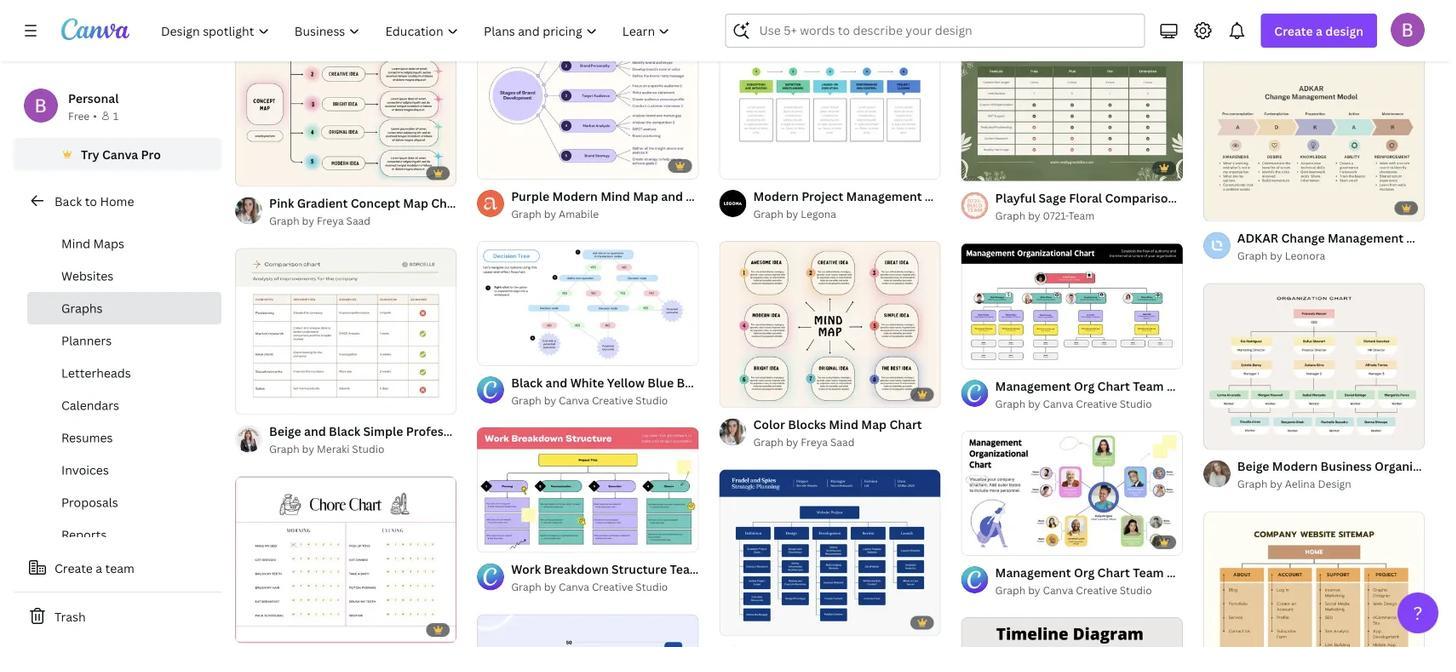 Task type: vqa. For each thing, say whether or not it's contained in the screenshot.
the topmost Beige
yes



Task type: locate. For each thing, give the bounding box(es) containing it.
graph by freya saad link for concept
[[269, 213, 457, 230]]

home
[[100, 193, 134, 209]]

chart for pink gradient concept map chart
[[431, 195, 464, 211]]

0 horizontal spatial freya
[[317, 214, 344, 228]]

purple up graph by amabile link
[[511, 188, 549, 204]]

back to home
[[55, 193, 134, 209]]

graph by freya saad link down concept
[[269, 213, 457, 230]]

modern for beige modern business organization c
[[1272, 458, 1318, 475]]

mind
[[601, 188, 630, 204], [61, 236, 90, 252], [829, 416, 859, 432]]

saad down "color blocks mind map chart" link
[[830, 435, 855, 449]]

management up graph by legona link
[[846, 188, 922, 204]]

0 vertical spatial beige
[[1237, 2, 1270, 18]]

0 horizontal spatial modern
[[552, 188, 598, 204]]

beige up graph by aelina design link
[[1237, 458, 1270, 475]]

2 horizontal spatial map
[[861, 416, 887, 432]]

modern up aelina
[[1272, 458, 1318, 475]]

proposals link
[[27, 486, 221, 519]]

white and pink minimal live lovely minimalist chore chart graph image
[[235, 477, 457, 643]]

and up graph by amabile link
[[661, 188, 683, 204]]

creative for management org chart team whiteboard in black red green trendy sticker style 'image'
[[1076, 397, 1117, 411]]

1 horizontal spatial create
[[1275, 23, 1313, 39]]

invoices link
[[27, 454, 221, 486]]

mind inside color blocks mind map chart graph by freya saad
[[829, 416, 859, 432]]

by inside the beige modern business organization c graph by aelina design
[[1270, 477, 1283, 491]]

1 vertical spatial create
[[55, 560, 93, 576]]

graph inside adkar change management model in graph by leonora
[[1237, 249, 1268, 263]]

blocks
[[788, 416, 826, 432]]

create a design button
[[1261, 14, 1377, 48]]

0 vertical spatial create
[[1275, 23, 1313, 39]]

0 horizontal spatial management
[[846, 188, 922, 204]]

playful sage floral comparison chart graph image
[[961, 15, 1183, 181]]

amabile
[[559, 207, 599, 221]]

purple inside beige and purple minimalist fitness t graph by portograph studio
[[1297, 2, 1335, 18]]

0 vertical spatial and
[[1272, 2, 1294, 18]]

1 process from the left
[[925, 188, 970, 204]]

0 horizontal spatial process
[[686, 188, 731, 204]]

1 horizontal spatial saad
[[830, 435, 855, 449]]

planners link
[[27, 325, 221, 357]]

modern project management process infographic graph link
[[753, 187, 1078, 205]]

team
[[105, 560, 134, 576]]

0 horizontal spatial map
[[403, 195, 428, 211]]

process inside purple modern mind map and process flow graph graph by amabile
[[686, 188, 731, 204]]

0 horizontal spatial a
[[96, 560, 102, 576]]

map inside color blocks mind map chart graph by freya saad
[[861, 416, 887, 432]]

modern left project
[[753, 188, 799, 204]]

a left team
[[96, 560, 102, 576]]

playful sage floral comparison chart graph link
[[995, 189, 1250, 207]]

a inside dropdown button
[[1316, 23, 1323, 39]]

calendars link
[[27, 389, 221, 422]]

0 vertical spatial saad
[[346, 214, 371, 228]]

management
[[846, 188, 922, 204], [1328, 230, 1404, 246]]

comparison
[[1105, 190, 1176, 206], [481, 424, 551, 440]]

create inside button
[[55, 560, 93, 576]]

work breakdown structure team whiteboard in red purple green trendy stickers style image
[[477, 427, 699, 552]]

freya inside color blocks mind map chart graph by freya saad
[[801, 435, 828, 449]]

Search search field
[[759, 14, 1134, 47]]

graph by canva creative studio link
[[511, 392, 699, 409], [995, 395, 1183, 412], [511, 579, 699, 596], [995, 582, 1183, 599]]

creative for black and white yellow blue basic decision tree whiteboard brainstorm image
[[592, 393, 633, 407]]

1 horizontal spatial process
[[925, 188, 970, 204]]

beige inside beige and purple minimalist fitness t graph by portograph studio
[[1237, 2, 1270, 18]]

floral
[[1069, 190, 1102, 206]]

a inside button
[[96, 560, 102, 576]]

purple modern mind map and process flow graph image
[[477, 13, 699, 179]]

create a design
[[1275, 23, 1364, 39]]

color blocks mind map chart link
[[753, 415, 922, 434]]

0 vertical spatial management
[[846, 188, 922, 204]]

map inside pink gradient concept map chart graph by freya saad
[[403, 195, 428, 211]]

and inside beige and purple minimalist fitness t graph by portograph studio
[[1272, 2, 1294, 18]]

•
[[93, 109, 97, 123]]

a
[[1316, 23, 1323, 39], [96, 560, 102, 576]]

by inside pink gradient concept map chart graph by freya saad
[[302, 214, 314, 228]]

1 vertical spatial graph by freya saad link
[[753, 434, 922, 451]]

1 horizontal spatial and
[[661, 188, 683, 204]]

by inside color blocks mind map chart graph by freya saad
[[786, 435, 798, 449]]

mind maps
[[61, 236, 124, 252]]

1 vertical spatial management
[[1328, 230, 1404, 246]]

1 horizontal spatial map
[[633, 188, 658, 204]]

1 horizontal spatial purple
[[1297, 2, 1335, 18]]

beige modern business organization c link
[[1237, 457, 1452, 476]]

and
[[1272, 2, 1294, 18], [661, 188, 683, 204], [304, 424, 326, 440]]

graph inside pink gradient concept map chart graph by freya saad
[[269, 214, 299, 228]]

1 vertical spatial purple
[[511, 188, 549, 204]]

freya down gradient
[[317, 214, 344, 228]]

beige modern business organization chart graph image
[[1203, 283, 1425, 450]]

map inside purple modern mind map and process flow graph graph by amabile
[[633, 188, 658, 204]]

0 vertical spatial freya
[[317, 214, 344, 228]]

map right concept
[[403, 195, 428, 211]]

mind inside purple modern mind map and process flow graph graph by amabile
[[601, 188, 630, 204]]

create left the design
[[1275, 23, 1313, 39]]

2 vertical spatial and
[[304, 424, 326, 440]]

canva
[[102, 146, 138, 162], [559, 393, 589, 407], [1043, 397, 1074, 411], [559, 580, 589, 594], [1043, 583, 1074, 597]]

0 vertical spatial mind
[[601, 188, 630, 204]]

graph by canva creative studio
[[511, 393, 668, 407], [995, 397, 1152, 411], [511, 580, 668, 594], [995, 583, 1152, 597]]

modern project management process infographic graph image
[[719, 13, 941, 179]]

purple inside purple modern mind map and process flow graph graph by amabile
[[511, 188, 549, 204]]

0 vertical spatial graph by freya saad link
[[269, 213, 457, 230]]

mind maps link
[[27, 227, 221, 260]]

1 vertical spatial freya
[[801, 435, 828, 449]]

back
[[55, 193, 82, 209]]

0 horizontal spatial mind
[[61, 236, 90, 252]]

chart inside "playful sage floral comparison chart graph graph by 0721-team"
[[1178, 190, 1211, 206]]

project
[[802, 188, 843, 204]]

create inside dropdown button
[[1275, 23, 1313, 39]]

1 horizontal spatial freya
[[801, 435, 828, 449]]

create a team
[[55, 560, 134, 576]]

0 horizontal spatial purple
[[511, 188, 549, 204]]

1 vertical spatial comparison
[[481, 424, 551, 440]]

graph
[[1237, 20, 1268, 34], [1043, 188, 1078, 204], [764, 188, 800, 204], [1214, 190, 1250, 206], [753, 207, 784, 221], [511, 207, 542, 221], [995, 209, 1026, 223], [269, 214, 299, 228], [1237, 249, 1268, 263], [511, 393, 542, 407], [995, 397, 1026, 411], [590, 424, 625, 440], [753, 435, 784, 449], [269, 442, 299, 456], [1237, 477, 1268, 491], [511, 580, 542, 594], [995, 583, 1026, 597]]

creative
[[592, 393, 633, 407], [1076, 397, 1117, 411], [592, 580, 633, 594], [1076, 583, 1117, 597]]

saad inside color blocks mind map chart graph by freya saad
[[830, 435, 855, 449]]

creative for "management org chart team whiteboard in blue green spaced color blocks style" image
[[1076, 583, 1117, 597]]

and inside beige and black simple professional comparison chart graph graph by meraki studio
[[304, 424, 326, 440]]

a left the design
[[1316, 23, 1323, 39]]

flow
[[734, 188, 761, 204]]

mind left maps
[[61, 236, 90, 252]]

0 horizontal spatial saad
[[346, 214, 371, 228]]

freya inside pink gradient concept map chart graph by freya saad
[[317, 214, 344, 228]]

graph by freya saad link
[[269, 213, 457, 230], [753, 434, 922, 451]]

2 vertical spatial mind
[[829, 416, 859, 432]]

creative for work breakdown structure team whiteboard in red purple green trendy stickers style image
[[592, 580, 633, 594]]

1 vertical spatial beige
[[269, 424, 301, 440]]

chart inside pink gradient concept map chart graph by freya saad
[[431, 195, 464, 211]]

purple up portograph
[[1297, 2, 1335, 18]]

1 horizontal spatial modern
[[753, 188, 799, 204]]

adkar change management model infographic graph image
[[1203, 55, 1425, 221]]

saad
[[346, 214, 371, 228], [830, 435, 855, 449]]

process left flow
[[686, 188, 731, 204]]

0 vertical spatial purple
[[1297, 2, 1335, 18]]

graph inside color blocks mind map chart graph by freya saad
[[753, 435, 784, 449]]

1 vertical spatial a
[[96, 560, 102, 576]]

create
[[1275, 23, 1313, 39], [55, 560, 93, 576]]

prototypes
[[61, 203, 125, 219]]

mind up graph by amabile link
[[601, 188, 630, 204]]

beige and purple minimalist fitness t link
[[1237, 0, 1452, 19]]

0 horizontal spatial create
[[55, 560, 93, 576]]

try
[[81, 146, 99, 162]]

management up graph by leonora link
[[1328, 230, 1404, 246]]

by inside "playful sage floral comparison chart graph graph by 0721-team"
[[1028, 209, 1040, 223]]

modern inside the beige modern business organization c graph by aelina design
[[1272, 458, 1318, 475]]

beige inside beige and black simple professional comparison chart graph graph by meraki studio
[[269, 424, 301, 440]]

1 horizontal spatial a
[[1316, 23, 1323, 39]]

0 horizontal spatial graph by freya saad link
[[269, 213, 457, 230]]

graph by freya saad link down blocks
[[753, 434, 922, 451]]

beige inside the beige modern business organization c graph by aelina design
[[1237, 458, 1270, 475]]

studio
[[1343, 20, 1376, 34], [636, 393, 668, 407], [1120, 397, 1152, 411], [352, 442, 384, 456], [636, 580, 668, 594], [1120, 583, 1152, 597]]

comparison right professional
[[481, 424, 551, 440]]

to
[[85, 193, 97, 209]]

minimalist
[[1338, 2, 1399, 18]]

saad inside pink gradient concept map chart graph by freya saad
[[346, 214, 371, 228]]

process left infographic
[[925, 188, 970, 204]]

1 horizontal spatial mind
[[601, 188, 630, 204]]

management inside adkar change management model in graph by leonora
[[1328, 230, 1404, 246]]

2 horizontal spatial and
[[1272, 2, 1294, 18]]

create down reports
[[55, 560, 93, 576]]

2 process from the left
[[686, 188, 731, 204]]

graph by canva creative studio link for "management org chart team whiteboard in blue green spaced color blocks style" image
[[995, 582, 1183, 599]]

chart
[[1178, 190, 1211, 206], [431, 195, 464, 211], [890, 416, 922, 432], [554, 424, 587, 440]]

modern inside purple modern mind map and process flow graph graph by amabile
[[552, 188, 598, 204]]

chart for playful sage floral comparison chart graph
[[1178, 190, 1211, 206]]

management inside modern project management process infographic graph graph by legona
[[846, 188, 922, 204]]

0 vertical spatial comparison
[[1105, 190, 1176, 206]]

comparison inside "playful sage floral comparison chart graph graph by 0721-team"
[[1105, 190, 1176, 206]]

graph by freya saad link for mind
[[753, 434, 922, 451]]

graph by portograph studio link
[[1237, 19, 1425, 36]]

beige and purple minimalist fitness t graph by portograph studio
[[1237, 2, 1452, 34]]

and up the meraki
[[304, 424, 326, 440]]

map for modern
[[633, 188, 658, 204]]

? button
[[1398, 593, 1439, 634]]

sage
[[1039, 190, 1066, 206]]

0 horizontal spatial comparison
[[481, 424, 551, 440]]

process
[[925, 188, 970, 204], [686, 188, 731, 204]]

saad down the pink gradient concept map chart link
[[346, 214, 371, 228]]

map right blocks
[[861, 416, 887, 432]]

map up graph by amabile link
[[633, 188, 658, 204]]

2 horizontal spatial modern
[[1272, 458, 1318, 475]]

0 horizontal spatial and
[[304, 424, 326, 440]]

beige left 'black'
[[269, 424, 301, 440]]

2 horizontal spatial mind
[[829, 416, 859, 432]]

1 horizontal spatial graph by freya saad link
[[753, 434, 922, 451]]

letterheads
[[61, 365, 131, 381]]

0 vertical spatial a
[[1316, 23, 1323, 39]]

comparison inside beige and black simple professional comparison chart graph graph by meraki studio
[[481, 424, 551, 440]]

1 horizontal spatial management
[[1328, 230, 1404, 246]]

1 vertical spatial and
[[661, 188, 683, 204]]

None search field
[[725, 14, 1145, 48]]

purple
[[1297, 2, 1335, 18], [511, 188, 549, 204]]

by inside modern project management process infographic graph graph by legona
[[786, 207, 798, 221]]

letterheads link
[[27, 357, 221, 389]]

canva for black and white yellow blue basic decision tree whiteboard brainstorm image
[[559, 393, 589, 407]]

color blocks mind map chart graph by freya saad
[[753, 416, 922, 449]]

beige up graph by portograph studio link
[[1237, 2, 1270, 18]]

graph by meraki studio link
[[269, 441, 457, 458]]

2 vertical spatial beige
[[1237, 458, 1270, 475]]

1 vertical spatial saad
[[830, 435, 855, 449]]

graph by canva creative studio for management org chart team whiteboard in black red green trendy sticker style 'image'
[[995, 397, 1152, 411]]

change
[[1281, 230, 1325, 246]]

map
[[633, 188, 658, 204], [403, 195, 428, 211], [861, 416, 887, 432]]

freya down blocks
[[801, 435, 828, 449]]

1 horizontal spatial comparison
[[1105, 190, 1176, 206]]

legona
[[801, 207, 836, 221]]

mind inside "link"
[[61, 236, 90, 252]]

and for graph
[[304, 424, 326, 440]]

black and white yellow blue basic decision tree whiteboard brainstorm image
[[477, 241, 699, 366]]

mind right blocks
[[829, 416, 859, 432]]

freya for blocks
[[801, 435, 828, 449]]

mind for purple
[[601, 188, 630, 204]]

chart inside color blocks mind map chart graph by freya saad
[[890, 416, 922, 432]]

modern up amabile
[[552, 188, 598, 204]]

and up portograph
[[1272, 2, 1294, 18]]

graph by leonora link
[[1237, 248, 1425, 265]]

comparison up the graph by 0721-team link
[[1105, 190, 1176, 206]]

studio for "management org chart team whiteboard in blue green spaced color blocks style" image
[[1120, 583, 1152, 597]]

1 vertical spatial mind
[[61, 236, 90, 252]]

0721-
[[1043, 209, 1068, 223]]



Task type: describe. For each thing, give the bounding box(es) containing it.
create for create a team
[[55, 560, 93, 576]]

adkar
[[1237, 230, 1279, 246]]

simple
[[363, 424, 403, 440]]

team
[[1068, 209, 1095, 223]]

modern inside modern project management process infographic graph graph by legona
[[753, 188, 799, 204]]

beige and black simple professional comparison chart graph link
[[269, 422, 625, 441]]

invoices
[[61, 462, 109, 478]]

by inside purple modern mind map and process flow graph graph by amabile
[[544, 207, 556, 221]]

management for project
[[846, 188, 922, 204]]

playful
[[995, 190, 1036, 206]]

pink gradient concept map chart link
[[269, 194, 464, 213]]

black
[[329, 424, 360, 440]]

pink gradient concept map chart image
[[235, 20, 457, 186]]

adkar change management model in link
[[1237, 229, 1452, 248]]

graph inside beige and purple minimalist fitness t graph by portograph studio
[[1237, 20, 1268, 34]]

graph by aelina design link
[[1237, 476, 1425, 493]]

by inside beige and purple minimalist fitness t graph by portograph studio
[[1270, 20, 1283, 34]]

free •
[[68, 109, 97, 123]]

canva for "management org chart team whiteboard in blue green spaced color blocks style" image
[[1043, 583, 1074, 597]]

aelina
[[1285, 477, 1316, 491]]

free
[[68, 109, 90, 123]]

personal
[[68, 90, 119, 106]]

back to home link
[[14, 184, 221, 218]]

leonora
[[1285, 249, 1326, 263]]

try canva pro
[[81, 146, 161, 162]]

websites link
[[27, 260, 221, 292]]

modern for purple modern mind map and process flow graph
[[552, 188, 598, 204]]

yellow minimalist company website site map image
[[1203, 512, 1425, 647]]

resumes
[[61, 430, 113, 446]]

mind for color
[[829, 416, 859, 432]]

create for create a design
[[1275, 23, 1313, 39]]

graph by canva creative studio for work breakdown structure team whiteboard in red purple green trendy stickers style image
[[511, 580, 668, 594]]

modern project management process infographic graph graph by legona
[[753, 188, 1078, 221]]

a for design
[[1316, 23, 1323, 39]]

studio for black and white yellow blue basic decision tree whiteboard brainstorm image
[[636, 393, 668, 407]]

reports
[[61, 527, 107, 543]]

create a team button
[[14, 551, 221, 585]]

c
[[1452, 458, 1452, 475]]

try canva pro button
[[14, 138, 221, 170]]

freya for gradient
[[317, 214, 344, 228]]

trash link
[[14, 600, 221, 634]]

beige and black simple professional comparison chart graph graph by meraki studio
[[269, 424, 625, 456]]

beige for beige modern business organization c
[[1237, 458, 1270, 475]]

chart inside beige and black simple professional comparison chart graph graph by meraki studio
[[554, 424, 587, 440]]

graph by amabile link
[[511, 205, 699, 222]]

purple modern mind map and process flow graph link
[[511, 187, 800, 205]]

studio for management org chart team whiteboard in black red green trendy sticker style 'image'
[[1120, 397, 1152, 411]]

beige modern business organization c graph by aelina design
[[1237, 458, 1452, 491]]

purple modern mind map and process flow graph graph by amabile
[[511, 188, 800, 221]]

calendars
[[61, 397, 119, 414]]

gradient
[[297, 195, 348, 211]]

navy blue corporate work breakdown structure presentation image
[[719, 470, 941, 636]]

color
[[753, 416, 785, 432]]

top level navigation element
[[150, 14, 684, 48]]

map for blocks
[[861, 416, 887, 432]]

graph by legona link
[[753, 205, 941, 222]]

beige and black simple professional comparison chart graph image
[[235, 248, 457, 415]]

canva for work breakdown structure team whiteboard in red purple green trendy stickers style image
[[559, 580, 589, 594]]

studio inside beige and black simple professional comparison chart graph graph by meraki studio
[[352, 442, 384, 456]]

graph by canva creative studio for "management org chart team whiteboard in blue green spaced color blocks style" image
[[995, 583, 1152, 597]]

pink gradient concept map chart graph by freya saad
[[269, 195, 464, 228]]

websites
[[61, 268, 113, 284]]

studio inside beige and purple minimalist fitness t graph by portograph studio
[[1343, 20, 1376, 34]]

map for gradient
[[403, 195, 428, 211]]

pro
[[141, 146, 161, 162]]

resumes link
[[27, 422, 221, 454]]

canva for management org chart team whiteboard in black red green trendy sticker style 'image'
[[1043, 397, 1074, 411]]

color blocks mind map chart image
[[719, 241, 941, 407]]

canva inside button
[[102, 146, 138, 162]]

graph by canva creative studio link for black and white yellow blue basic decision tree whiteboard brainstorm image
[[511, 392, 699, 409]]

and inside purple modern mind map and process flow graph graph by amabile
[[661, 188, 683, 204]]

minimalist timeline diagram concept map image
[[961, 617, 1183, 647]]

in
[[1446, 230, 1452, 246]]

planners
[[61, 333, 112, 349]]

graph by canva creative studio link for management org chart team whiteboard in black red green trendy sticker style 'image'
[[995, 395, 1183, 412]]

portograph
[[1285, 20, 1341, 34]]

saad for mind
[[830, 435, 855, 449]]

blue modern line bar chart graph image
[[477, 614, 699, 647]]

by inside beige and black simple professional comparison chart graph graph by meraki studio
[[302, 442, 314, 456]]

meraki
[[317, 442, 350, 456]]

organization
[[1375, 458, 1449, 475]]

bob builder image
[[1391, 13, 1425, 47]]

fitness
[[1402, 2, 1443, 18]]

management org chart team whiteboard in blue green spaced color blocks style image
[[961, 431, 1183, 555]]

?
[[1414, 601, 1423, 625]]

design
[[1318, 477, 1351, 491]]

reports link
[[27, 519, 221, 551]]

graph by canva creative studio for black and white yellow blue basic decision tree whiteboard brainstorm image
[[511, 393, 668, 407]]

beige for beige and black simple professional comparison chart graph
[[269, 424, 301, 440]]

professional
[[406, 424, 478, 440]]

process inside modern project management process infographic graph graph by legona
[[925, 188, 970, 204]]

t
[[1446, 2, 1452, 18]]

graphs
[[61, 300, 103, 316]]

a for team
[[96, 560, 102, 576]]

studio for work breakdown structure team whiteboard in red purple green trendy stickers style image
[[636, 580, 668, 594]]

management for change
[[1328, 230, 1404, 246]]

prototypes link
[[27, 195, 221, 227]]

by inside adkar change management model in graph by leonora
[[1270, 249, 1283, 263]]

graph inside the beige modern business organization c graph by aelina design
[[1237, 477, 1268, 491]]

business
[[1321, 458, 1372, 475]]

graph by 0721-team link
[[995, 207, 1183, 224]]

adkar change management model in graph by leonora
[[1237, 230, 1452, 263]]

model
[[1406, 230, 1443, 246]]

beige for beige and purple minimalist fitness t
[[1237, 2, 1270, 18]]

infographic
[[973, 188, 1040, 204]]

trash
[[55, 609, 86, 625]]

saad for concept
[[346, 214, 371, 228]]

concept
[[351, 195, 400, 211]]

chart for color blocks mind map chart
[[890, 416, 922, 432]]

playful sage floral comparison chart graph graph by 0721-team
[[995, 190, 1250, 223]]

maps
[[93, 236, 124, 252]]

graph by canva creative studio link for work breakdown structure team whiteboard in red purple green trendy stickers style image
[[511, 579, 699, 596]]

and for by
[[1272, 2, 1294, 18]]

design
[[1326, 23, 1364, 39]]

management org chart team whiteboard in black red green trendy sticker style image
[[961, 244, 1183, 368]]

1
[[113, 109, 119, 123]]



